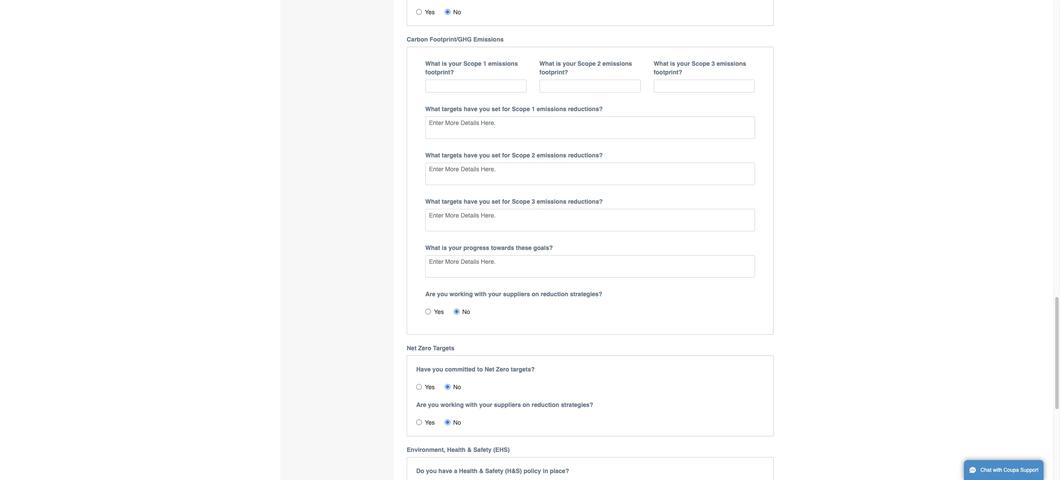 Task type: locate. For each thing, give the bounding box(es) containing it.
3
[[712, 60, 715, 67], [532, 198, 535, 205]]

What is your Scope 1 emissions footprint? text field
[[425, 80, 527, 93]]

3 for from the top
[[502, 198, 510, 205]]

0 vertical spatial reductions?
[[568, 106, 603, 113]]

have for do you have a health & safety (h&s) policy in place?
[[438, 468, 452, 475]]

footprint? inside what is your scope 2 emissions footprint?
[[539, 69, 568, 76]]

emissions
[[488, 60, 518, 67], [602, 60, 632, 67], [717, 60, 746, 67], [537, 106, 566, 113], [537, 152, 566, 159], [537, 198, 566, 205]]

0 vertical spatial zero
[[418, 345, 431, 352]]

is inside what is your scope 2 emissions footprint?
[[556, 60, 561, 67]]

footprint/ghg
[[430, 36, 472, 43]]

emissions down emissions
[[488, 60, 518, 67]]

1 vertical spatial safety
[[485, 468, 503, 475]]

1 horizontal spatial 2
[[597, 60, 601, 67]]

2 vertical spatial targets
[[442, 198, 462, 205]]

3 reductions? from the top
[[568, 198, 603, 205]]

your
[[449, 60, 462, 67], [563, 60, 576, 67], [677, 60, 690, 67], [449, 245, 462, 251], [488, 291, 501, 298], [479, 402, 492, 409]]

set
[[492, 106, 500, 113], [492, 152, 500, 159], [492, 198, 500, 205]]

is inside what is your scope 3 emissions footprint?
[[670, 60, 675, 67]]

what is your scope 2 emissions footprint?
[[539, 60, 632, 76]]

what
[[425, 60, 440, 67], [539, 60, 554, 67], [654, 60, 668, 67], [425, 106, 440, 113], [425, 152, 440, 159], [425, 198, 440, 205], [425, 245, 440, 251]]

is for what is your progress towards these goals?
[[442, 245, 447, 251]]

zero left targets
[[418, 345, 431, 352]]

is down footprint/ghg at the top of page
[[442, 60, 447, 67]]

what inside what is your scope 3 emissions footprint?
[[654, 60, 668, 67]]

for for 2
[[502, 152, 510, 159]]

what for what is your progress towards these goals?
[[425, 245, 440, 251]]

2 set from the top
[[492, 152, 500, 159]]

what inside what is your scope 2 emissions footprint?
[[539, 60, 554, 67]]

towards
[[491, 245, 514, 251]]

0 vertical spatial set
[[492, 106, 500, 113]]

zero left targets?
[[496, 366, 509, 373]]

1 footprint? from the left
[[425, 69, 454, 76]]

1 vertical spatial 2
[[532, 152, 535, 159]]

is left progress
[[442, 245, 447, 251]]

0 horizontal spatial 2
[[532, 152, 535, 159]]

1 vertical spatial 1
[[532, 106, 535, 113]]

0 vertical spatial 2
[[597, 60, 601, 67]]

targets?
[[511, 366, 535, 373]]

0 horizontal spatial 1
[[483, 60, 487, 67]]

health right 'a'
[[459, 468, 478, 475]]

2 vertical spatial with
[[993, 467, 1002, 473]]

1 horizontal spatial net
[[485, 366, 494, 373]]

health
[[447, 447, 466, 454], [459, 468, 478, 475]]

2 targets from the top
[[442, 152, 462, 159]]

strategies?
[[570, 291, 602, 298], [561, 402, 593, 409]]

0 vertical spatial for
[[502, 106, 510, 113]]

is for what is your scope 2 emissions footprint?
[[556, 60, 561, 67]]

& up the "do you have a health & safety (h&s) policy in place?"
[[467, 447, 472, 454]]

these
[[516, 245, 532, 251]]

suppliers
[[503, 291, 530, 298], [494, 402, 521, 409]]

emissions up what is your scope 2 emissions footprint? text field
[[602, 60, 632, 67]]

net up have at left bottom
[[407, 345, 416, 352]]

3 set from the top
[[492, 198, 500, 205]]

working
[[450, 291, 473, 298], [440, 402, 464, 409]]

0 horizontal spatial net
[[407, 345, 416, 352]]

What targets have you set for Scope 2 emissions reductions? text field
[[425, 163, 755, 185]]

1 vertical spatial reductions?
[[568, 152, 603, 159]]

0 horizontal spatial footprint?
[[425, 69, 454, 76]]

is
[[442, 60, 447, 67], [556, 60, 561, 67], [670, 60, 675, 67], [442, 245, 447, 251]]

yes up targets
[[434, 309, 444, 316]]

net right to
[[485, 366, 494, 373]]

yes up environment,
[[425, 419, 435, 426]]

0 vertical spatial on
[[532, 291, 539, 298]]

1 vertical spatial strategies?
[[561, 402, 593, 409]]

targets
[[442, 106, 462, 113], [442, 152, 462, 159], [442, 198, 462, 205]]

have for what targets have you set for scope 1 emissions reductions?
[[464, 106, 478, 113]]

safety left (h&s)
[[485, 468, 503, 475]]

2 vertical spatial reductions?
[[568, 198, 603, 205]]

targets
[[433, 345, 454, 352]]

have you committed to net zero targets?
[[416, 366, 535, 373]]

emissions up what is your scope 3 emissions footprint? text field
[[717, 60, 746, 67]]

yes
[[425, 9, 435, 15], [434, 309, 444, 316], [425, 384, 435, 391], [425, 419, 435, 426]]

reductions? up what targets have you set for scope 3 emissions reductions? text field
[[568, 198, 603, 205]]

you
[[479, 106, 490, 113], [479, 152, 490, 159], [479, 198, 490, 205], [437, 291, 448, 298], [432, 366, 443, 373], [428, 402, 439, 409], [426, 468, 437, 475]]

your inside what is your scope 1 emissions footprint?
[[449, 60, 462, 67]]

& right 'a'
[[479, 468, 484, 475]]

committed
[[445, 366, 475, 373]]

0 vertical spatial health
[[447, 447, 466, 454]]

1 vertical spatial for
[[502, 152, 510, 159]]

2 vertical spatial set
[[492, 198, 500, 205]]

1 horizontal spatial zero
[[496, 366, 509, 373]]

what for what targets have you set for scope 1 emissions reductions?
[[425, 106, 440, 113]]

&
[[467, 447, 472, 454], [479, 468, 484, 475]]

0 horizontal spatial 3
[[532, 198, 535, 205]]

1 set from the top
[[492, 106, 500, 113]]

what is your scope 1 emissions footprint?
[[425, 60, 518, 76]]

1 vertical spatial working
[[440, 402, 464, 409]]

None radio
[[425, 309, 431, 315], [454, 309, 459, 315], [416, 384, 422, 390], [445, 384, 450, 390], [445, 420, 450, 425], [425, 309, 431, 315], [454, 309, 459, 315], [416, 384, 422, 390], [445, 384, 450, 390], [445, 420, 450, 425]]

place?
[[550, 468, 569, 475]]

what is your scope 3 emissions footprint?
[[654, 60, 746, 76]]

goals?
[[533, 245, 553, 251]]

what for what is your scope 1 emissions footprint?
[[425, 60, 440, 67]]

no
[[453, 9, 461, 15], [462, 309, 470, 316], [453, 384, 461, 391], [453, 419, 461, 426]]

footprint? down footprint/ghg at the top of page
[[425, 69, 454, 76]]

footprint?
[[425, 69, 454, 76], [539, 69, 568, 76], [654, 69, 682, 76]]

with inside button
[[993, 467, 1002, 473]]

0 horizontal spatial on
[[523, 402, 530, 409]]

2
[[597, 60, 601, 67], [532, 152, 535, 159]]

have for what targets have you set for scope 2 emissions reductions?
[[464, 152, 478, 159]]

1 targets from the top
[[442, 106, 462, 113]]

0 vertical spatial &
[[467, 447, 472, 454]]

scope inside what is your scope 1 emissions footprint?
[[463, 60, 482, 67]]

have
[[464, 106, 478, 113], [464, 152, 478, 159], [464, 198, 478, 205], [438, 468, 452, 475]]

are you working with your suppliers on reduction strategies?
[[425, 291, 602, 298], [416, 402, 593, 409]]

footprint? up what is your scope 2 emissions footprint? text field
[[539, 69, 568, 76]]

policy
[[524, 468, 541, 475]]

reductions? for what targets have you set for scope 2 emissions reductions?
[[568, 152, 603, 159]]

1 vertical spatial set
[[492, 152, 500, 159]]

0 vertical spatial 1
[[483, 60, 487, 67]]

0 vertical spatial safety
[[473, 447, 492, 454]]

1 vertical spatial &
[[479, 468, 484, 475]]

3 targets from the top
[[442, 198, 462, 205]]

1 horizontal spatial 3
[[712, 60, 715, 67]]

scope
[[463, 60, 482, 67], [578, 60, 596, 67], [692, 60, 710, 67], [512, 106, 530, 113], [512, 152, 530, 159], [512, 198, 530, 205]]

(h&s)
[[505, 468, 522, 475]]

What is your Scope 3 emissions footprint? text field
[[654, 80, 755, 93]]

1 horizontal spatial 1
[[532, 106, 535, 113]]

is inside what is your scope 1 emissions footprint?
[[442, 60, 447, 67]]

net
[[407, 345, 416, 352], [485, 366, 494, 373]]

safety
[[473, 447, 492, 454], [485, 468, 503, 475]]

1 vertical spatial net
[[485, 366, 494, 373]]

your inside what is your scope 2 emissions footprint?
[[563, 60, 576, 67]]

is up what is your scope 3 emissions footprint? text field
[[670, 60, 675, 67]]

2 vertical spatial for
[[502, 198, 510, 205]]

2 reductions? from the top
[[568, 152, 603, 159]]

for
[[502, 106, 510, 113], [502, 152, 510, 159], [502, 198, 510, 205]]

footprint? up what is your scope 3 emissions footprint? text field
[[654, 69, 682, 76]]

with
[[474, 291, 487, 298], [465, 402, 477, 409], [993, 467, 1002, 473]]

1 vertical spatial targets
[[442, 152, 462, 159]]

None radio
[[416, 9, 422, 15], [445, 9, 450, 15], [416, 420, 422, 425], [416, 9, 422, 15], [445, 9, 450, 15], [416, 420, 422, 425]]

reductions? up 'what targets have you set for scope 1 emissions reductions?' text field
[[568, 106, 603, 113]]

do
[[416, 468, 424, 475]]

2 horizontal spatial footprint?
[[654, 69, 682, 76]]

in
[[543, 468, 548, 475]]

1 vertical spatial 3
[[532, 198, 535, 205]]

what for what targets have you set for scope 3 emissions reductions?
[[425, 198, 440, 205]]

reduction
[[541, 291, 568, 298], [532, 402, 559, 409]]

2 footprint? from the left
[[539, 69, 568, 76]]

1
[[483, 60, 487, 67], [532, 106, 535, 113]]

targets for what targets have you set for scope 3 emissions reductions?
[[442, 198, 462, 205]]

zero
[[418, 345, 431, 352], [496, 366, 509, 373]]

have for what targets have you set for scope 3 emissions reductions?
[[464, 198, 478, 205]]

1 horizontal spatial on
[[532, 291, 539, 298]]

footprint? inside what is your scope 1 emissions footprint?
[[425, 69, 454, 76]]

chat with coupa support button
[[964, 460, 1044, 480]]

1 for from the top
[[502, 106, 510, 113]]

2 for from the top
[[502, 152, 510, 159]]

are
[[425, 291, 435, 298], [416, 402, 426, 409]]

safety left (ehs)
[[473, 447, 492, 454]]

3 footprint? from the left
[[654, 69, 682, 76]]

1 vertical spatial zero
[[496, 366, 509, 373]]

what inside what is your scope 1 emissions footprint?
[[425, 60, 440, 67]]

footprint? inside what is your scope 3 emissions footprint?
[[654, 69, 682, 76]]

0 vertical spatial 3
[[712, 60, 715, 67]]

reductions?
[[568, 106, 603, 113], [568, 152, 603, 159], [568, 198, 603, 205]]

your inside what is your scope 3 emissions footprint?
[[677, 60, 690, 67]]

1 inside what is your scope 1 emissions footprint?
[[483, 60, 487, 67]]

0 vertical spatial net
[[407, 345, 416, 352]]

reductions? up what targets have you set for scope 2 emissions reductions? text field
[[568, 152, 603, 159]]

to
[[477, 366, 483, 373]]

0 vertical spatial targets
[[442, 106, 462, 113]]

health up 'a'
[[447, 447, 466, 454]]

1 vertical spatial with
[[465, 402, 477, 409]]

set for 2
[[492, 152, 500, 159]]

on
[[532, 291, 539, 298], [523, 402, 530, 409]]

1 horizontal spatial footprint?
[[539, 69, 568, 76]]

1 reductions? from the top
[[568, 106, 603, 113]]

0 vertical spatial are you working with your suppliers on reduction strategies?
[[425, 291, 602, 298]]

emissions inside what is your scope 2 emissions footprint?
[[602, 60, 632, 67]]

yes down have at left bottom
[[425, 384, 435, 391]]

is up what is your scope 2 emissions footprint? text field
[[556, 60, 561, 67]]

emissions up what targets have you set for scope 3 emissions reductions? text field
[[537, 198, 566, 205]]



Task type: describe. For each thing, give the bounding box(es) containing it.
progress
[[463, 245, 489, 251]]

0 vertical spatial reduction
[[541, 291, 568, 298]]

0 vertical spatial are
[[425, 291, 435, 298]]

footprint? for what is your scope 3 emissions footprint?
[[654, 69, 682, 76]]

1 vertical spatial on
[[523, 402, 530, 409]]

net zero targets
[[407, 345, 454, 352]]

0 vertical spatial working
[[450, 291, 473, 298]]

What targets have you set for Scope 3 emissions reductions? text field
[[425, 209, 755, 232]]

What is your progress towards these goals? text field
[[425, 255, 755, 278]]

scope inside what is your scope 2 emissions footprint?
[[578, 60, 596, 67]]

1 vertical spatial are
[[416, 402, 426, 409]]

chat
[[981, 467, 992, 473]]

0 vertical spatial strategies?
[[570, 291, 602, 298]]

coupa
[[1004, 467, 1019, 473]]

0 horizontal spatial zero
[[418, 345, 431, 352]]

0 vertical spatial suppliers
[[503, 291, 530, 298]]

(ehs)
[[493, 447, 510, 454]]

carbon footprint/ghg emissions
[[407, 36, 504, 43]]

what for what is your scope 3 emissions footprint?
[[654, 60, 668, 67]]

have
[[416, 366, 431, 373]]

what targets have you set for scope 2 emissions reductions?
[[425, 152, 603, 159]]

reductions? for what targets have you set for scope 3 emissions reductions?
[[568, 198, 603, 205]]

carbon
[[407, 36, 428, 43]]

1 horizontal spatial &
[[479, 468, 484, 475]]

yes up carbon
[[425, 9, 435, 15]]

do you have a health & safety (h&s) policy in place?
[[416, 468, 569, 475]]

for for 3
[[502, 198, 510, 205]]

1 vertical spatial reduction
[[532, 402, 559, 409]]

1 vertical spatial suppliers
[[494, 402, 521, 409]]

footprint? for what is your scope 1 emissions footprint?
[[425, 69, 454, 76]]

targets for what targets have you set for scope 2 emissions reductions?
[[442, 152, 462, 159]]

emissions up what targets have you set for scope 2 emissions reductions? text field
[[537, 152, 566, 159]]

chat with coupa support
[[981, 467, 1039, 473]]

what targets have you set for scope 3 emissions reductions?
[[425, 198, 603, 205]]

emissions inside what is your scope 3 emissions footprint?
[[717, 60, 746, 67]]

your for what is your scope 1 emissions footprint?
[[449, 60, 462, 67]]

support
[[1020, 467, 1039, 473]]

0 vertical spatial with
[[474, 291, 487, 298]]

what for what is your scope 2 emissions footprint?
[[539, 60, 554, 67]]

targets for what targets have you set for scope 1 emissions reductions?
[[442, 106, 462, 113]]

emissions
[[473, 36, 504, 43]]

for for 1
[[502, 106, 510, 113]]

is for what is your scope 3 emissions footprint?
[[670, 60, 675, 67]]

what targets have you set for scope 1 emissions reductions?
[[425, 106, 603, 113]]

your for what is your scope 3 emissions footprint?
[[677, 60, 690, 67]]

2 inside what is your scope 2 emissions footprint?
[[597, 60, 601, 67]]

emissions inside what is your scope 1 emissions footprint?
[[488, 60, 518, 67]]

footprint? for what is your scope 2 emissions footprint?
[[539, 69, 568, 76]]

What targets have you set for Scope 1 emissions reductions? text field
[[425, 116, 755, 139]]

scope inside what is your scope 3 emissions footprint?
[[692, 60, 710, 67]]

3 inside what is your scope 3 emissions footprint?
[[712, 60, 715, 67]]

a
[[454, 468, 457, 475]]

emissions up 'what targets have you set for scope 1 emissions reductions?' text field
[[537, 106, 566, 113]]

what for what targets have you set for scope 2 emissions reductions?
[[425, 152, 440, 159]]

1 vertical spatial are you working with your suppliers on reduction strategies?
[[416, 402, 593, 409]]

0 horizontal spatial &
[[467, 447, 472, 454]]

your for what is your progress towards these goals?
[[449, 245, 462, 251]]

environment,
[[407, 447, 445, 454]]

1 vertical spatial health
[[459, 468, 478, 475]]

what is your progress towards these goals?
[[425, 245, 553, 251]]

is for what is your scope 1 emissions footprint?
[[442, 60, 447, 67]]

environment, health & safety (ehs)
[[407, 447, 510, 454]]

What is your Scope 2 emissions footprint? text field
[[539, 80, 641, 93]]

reductions? for what targets have you set for scope 1 emissions reductions?
[[568, 106, 603, 113]]

set for 3
[[492, 198, 500, 205]]

your for what is your scope 2 emissions footprint?
[[563, 60, 576, 67]]

set for 1
[[492, 106, 500, 113]]



Task type: vqa. For each thing, say whether or not it's contained in the screenshot.
for
yes



